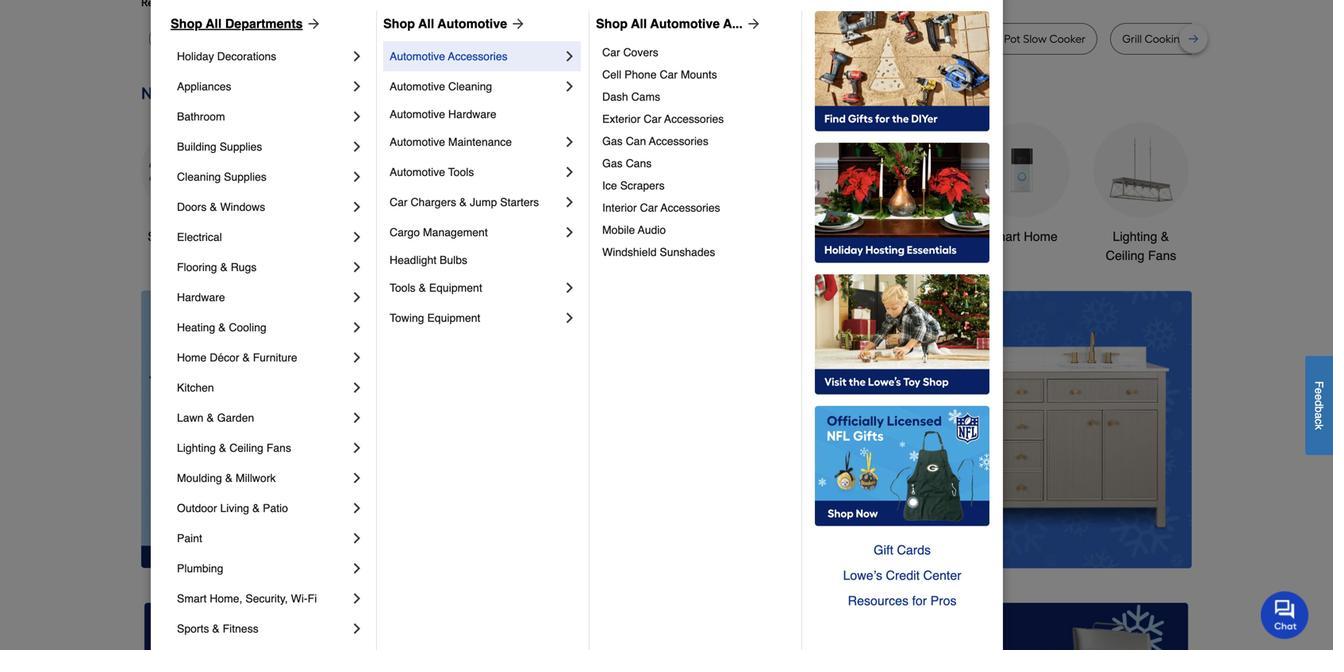 Task type: describe. For each thing, give the bounding box(es) containing it.
pot for crock pot slow cooker
[[1004, 32, 1020, 46]]

2 cooking from the left
[[1145, 32, 1187, 46]]

arrow right image for shop all automotive
[[507, 16, 526, 32]]

christmas decorations link
[[498, 123, 594, 265]]

cams
[[631, 90, 660, 103]]

smart for smart home, security, wi-fi
[[177, 593, 207, 605]]

heating & cooling
[[177, 321, 267, 334]]

christmas
[[517, 229, 575, 244]]

headlight
[[390, 254, 437, 267]]

automotive for maintenance
[[390, 136, 445, 148]]

smart home link
[[974, 123, 1070, 246]]

jump
[[470, 196, 497, 209]]

exterior car accessories
[[602, 113, 724, 125]]

wi-
[[291, 593, 308, 605]]

chat invite button image
[[1261, 591, 1309, 640]]

crock for crock pot slow cooker
[[972, 32, 1001, 46]]

cleaning supplies
[[177, 171, 267, 183]]

up to 35 percent off select small appliances. image
[[501, 603, 832, 651]]

doors
[[177, 201, 207, 213]]

2 e from the top
[[1313, 394, 1326, 401]]

f
[[1313, 381, 1326, 388]]

supplies for cleaning supplies
[[224, 171, 267, 183]]

home inside "link"
[[177, 352, 207, 364]]

2 cooker from the left
[[1049, 32, 1086, 46]]

holiday decorations link
[[177, 41, 349, 71]]

decorations for christmas
[[512, 248, 580, 263]]

f e e d b a c k
[[1313, 381, 1326, 430]]

2 pot from the left
[[829, 32, 845, 46]]

holiday hosting essentials. image
[[815, 143, 990, 263]]

exterior car accessories link
[[602, 108, 790, 130]]

kitchen link
[[177, 373, 349, 403]]

interior
[[602, 202, 637, 214]]

1 horizontal spatial lighting & ceiling fans
[[1106, 229, 1176, 263]]

2 slow from the left
[[1023, 32, 1047, 46]]

scroll to item #5 element
[[879, 538, 920, 548]]

pros
[[930, 594, 957, 609]]

plumbing
[[177, 563, 223, 575]]

1 horizontal spatial bathroom link
[[855, 123, 951, 246]]

chevron right image for cargo management
[[562, 225, 578, 240]]

rugs
[[231, 261, 257, 274]]

gas can accessories link
[[602, 130, 790, 152]]

chevron right image for flooring & rugs
[[349, 259, 365, 275]]

1 vertical spatial lighting & ceiling fans
[[177, 442, 291, 455]]

décor
[[210, 352, 239, 364]]

windshield sunshades link
[[602, 241, 790, 263]]

car inside exterior car accessories link
[[644, 113, 662, 125]]

crock pot slow cooker
[[972, 32, 1086, 46]]

car covers
[[602, 46, 658, 59]]

all for shop all departments
[[206, 16, 222, 31]]

0 horizontal spatial lighting
[[177, 442, 216, 455]]

automotive up automotive accessories link
[[438, 16, 507, 31]]

chevron right image for tools & equipment
[[562, 280, 578, 296]]

automotive down recommended searches for you heading
[[650, 16, 720, 31]]

automotive cleaning
[[390, 80, 492, 93]]

1 cooker from the left
[[402, 32, 438, 46]]

rack
[[1282, 32, 1306, 46]]

interior car accessories link
[[602, 197, 790, 219]]

heating & cooling link
[[177, 313, 349, 343]]

scrapers
[[620, 179, 665, 192]]

0 vertical spatial lighting & ceiling fans link
[[1093, 123, 1189, 265]]

home décor & furniture
[[177, 352, 297, 364]]

can
[[626, 135, 646, 148]]

phone
[[625, 68, 657, 81]]

paint
[[177, 532, 202, 545]]

0 vertical spatial bathroom
[[177, 110, 225, 123]]

smart home
[[986, 229, 1058, 244]]

management
[[423, 226, 488, 239]]

2 horizontal spatial arrow right image
[[1163, 430, 1178, 445]]

chevron right image for automotive accessories
[[562, 48, 578, 64]]

crock for crock pot cooking pot
[[733, 32, 762, 46]]

1 slow from the left
[[376, 32, 399, 46]]

car inside cell phone car mounts link
[[660, 68, 678, 81]]

tools inside 'link'
[[390, 282, 416, 294]]

car chargers & jump starters link
[[390, 187, 562, 217]]

car inside car chargers & jump starters link
[[390, 196, 408, 209]]

pot for instant pot
[[919, 32, 935, 46]]

1 horizontal spatial home
[[1024, 229, 1058, 244]]

cleaning inside "link"
[[177, 171, 221, 183]]

lowe's credit center
[[843, 569, 961, 583]]

outdoor for outdoor living & patio
[[177, 502, 217, 515]]

outdoor living & patio link
[[177, 494, 349, 524]]

moulding & millwork
[[177, 472, 276, 485]]

chevron right image for electrical
[[349, 229, 365, 245]]

automotive accessories link
[[390, 41, 562, 71]]

towing equipment
[[390, 312, 480, 325]]

automotive for hardware
[[390, 108, 445, 121]]

departments
[[225, 16, 303, 31]]

outdoor for outdoor tools & equipment
[[739, 229, 784, 244]]

grate
[[1190, 32, 1219, 46]]

cards
[[897, 543, 931, 558]]

shop all automotive
[[383, 16, 507, 31]]

b
[[1313, 407, 1326, 413]]

accessories down microwave
[[448, 50, 508, 63]]

& inside "link"
[[242, 352, 250, 364]]

k
[[1313, 425, 1326, 430]]

windshield sunshades
[[602, 246, 715, 259]]

automotive hardware
[[390, 108, 496, 121]]

chevron right image for bathroom
[[349, 109, 365, 125]]

instant
[[882, 32, 916, 46]]

chevron right image for home décor & furniture
[[349, 350, 365, 366]]

dash cams
[[602, 90, 660, 103]]

moulding
[[177, 472, 222, 485]]

towing
[[390, 312, 424, 325]]

smart home, security, wi-fi
[[177, 593, 317, 605]]

starters
[[500, 196, 539, 209]]

recommended searches for you heading
[[141, 0, 1192, 10]]

for
[[912, 594, 927, 609]]

1 vertical spatial fans
[[267, 442, 291, 455]]

car inside interior car accessories link
[[640, 202, 658, 214]]

all for shop all automotive a...
[[631, 16, 647, 31]]

a
[[1313, 413, 1326, 419]]

new deals every day during 25 days of deals image
[[141, 80, 1192, 107]]

automotive cleaning link
[[390, 71, 562, 102]]

tools link
[[379, 123, 475, 246]]

lowe's
[[843, 569, 882, 583]]

bulbs
[[440, 254, 467, 267]]

equipment inside outdoor tools & equipment
[[754, 248, 814, 263]]

ice scrapers
[[602, 179, 665, 192]]

gas cans link
[[602, 152, 790, 175]]

interior car accessories
[[602, 202, 720, 214]]

1 cooking from the left
[[784, 32, 826, 46]]

electrical link
[[177, 222, 349, 252]]

scroll to item #4 image
[[841, 540, 879, 546]]

& inside outdoor tools & equipment
[[821, 229, 829, 244]]

automotive for tools
[[390, 166, 445, 179]]

chevron right image for building supplies
[[349, 139, 365, 155]]

mobile audio
[[602, 224, 666, 236]]

fi
[[308, 593, 317, 605]]

accessories for interior car accessories
[[661, 202, 720, 214]]

up to 30 percent off select grills and accessories. image
[[858, 603, 1189, 651]]

outdoor living & patio
[[177, 502, 288, 515]]

shop for shop all automotive a...
[[596, 16, 628, 31]]

grill cooking grate & warming rack
[[1122, 32, 1306, 46]]

resources for pros
[[848, 594, 957, 609]]

chevron right image for holiday decorations
[[349, 48, 365, 64]]

find gifts for the diyer. image
[[815, 11, 990, 132]]

automotive maintenance
[[390, 136, 512, 148]]

holiday decorations
[[177, 50, 276, 63]]

gas for gas can accessories
[[602, 135, 623, 148]]

shop
[[148, 229, 177, 244]]

triple
[[345, 32, 373, 46]]

security,
[[245, 593, 288, 605]]

accessories for gas can accessories
[[649, 135, 709, 148]]

1 horizontal spatial bathroom
[[876, 229, 931, 244]]

equipment inside 'link'
[[429, 282, 482, 294]]

gift
[[874, 543, 893, 558]]

triple slow cooker
[[345, 32, 438, 46]]

resources for pros link
[[815, 589, 990, 614]]

cleaning supplies link
[[177, 162, 349, 192]]

fans inside lighting & ceiling fans
[[1148, 248, 1176, 263]]

headlight bulbs
[[390, 254, 467, 267]]

scroll to item #2 image
[[765, 540, 803, 546]]

shop all departments link
[[171, 14, 322, 33]]

cargo
[[390, 226, 420, 239]]

tools inside "link"
[[448, 166, 474, 179]]

ice
[[602, 179, 617, 192]]



Task type: vqa. For each thing, say whether or not it's contained in the screenshot.
sign
no



Task type: locate. For each thing, give the bounding box(es) containing it.
kitchen for kitchen faucets
[[619, 229, 662, 244]]

car covers link
[[602, 41, 790, 63]]

automotive down "triple slow cooker"
[[390, 50, 445, 63]]

all up covers
[[631, 16, 647, 31]]

all up holiday decorations
[[206, 16, 222, 31]]

2 horizontal spatial shop
[[596, 16, 628, 31]]

1 vertical spatial hardware
[[177, 291, 225, 304]]

1 horizontal spatial smart
[[986, 229, 1020, 244]]

0 vertical spatial decorations
[[217, 50, 276, 63]]

appliances link
[[177, 71, 349, 102]]

chevron right image for sports & fitness
[[349, 621, 365, 637]]

shop for shop all automotive
[[383, 16, 415, 31]]

sports
[[177, 623, 209, 636]]

chevron right image for hardware
[[349, 290, 365, 306]]

1 vertical spatial gas
[[602, 157, 623, 170]]

0 vertical spatial outdoor
[[739, 229, 784, 244]]

1 horizontal spatial slow
[[1023, 32, 1047, 46]]

credit
[[886, 569, 920, 583]]

automotive up automotive tools
[[390, 136, 445, 148]]

1 horizontal spatial lighting & ceiling fans link
[[1093, 123, 1189, 265]]

hardware
[[448, 108, 496, 121], [177, 291, 225, 304]]

chargers
[[411, 196, 456, 209]]

& inside 'link'
[[419, 282, 426, 294]]

instant pot
[[882, 32, 935, 46]]

1 horizontal spatial lighting
[[1113, 229, 1157, 244]]

0 horizontal spatial home
[[177, 352, 207, 364]]

accessories down exterior car accessories
[[649, 135, 709, 148]]

0 horizontal spatial arrow right image
[[303, 16, 322, 32]]

smart home, security, wi-fi link
[[177, 584, 349, 614]]

1 vertical spatial outdoor
[[177, 502, 217, 515]]

automotive for cleaning
[[390, 80, 445, 93]]

chevron right image for paint
[[349, 531, 365, 547]]

decorations
[[217, 50, 276, 63], [512, 248, 580, 263]]

arrow right image
[[303, 16, 322, 32], [507, 16, 526, 32], [1163, 430, 1178, 445]]

1 pot from the left
[[765, 32, 781, 46]]

decorations down shop all departments link
[[217, 50, 276, 63]]

hardware link
[[177, 282, 349, 313]]

garden
[[217, 412, 254, 425]]

supplies inside "link"
[[224, 171, 267, 183]]

automotive inside 'link'
[[390, 108, 445, 121]]

shop all deals link
[[141, 123, 236, 246]]

0 horizontal spatial bathroom link
[[177, 102, 349, 132]]

1 crock from the left
[[733, 32, 762, 46]]

car up cell
[[602, 46, 620, 59]]

chevron right image for automotive tools
[[562, 164, 578, 180]]

lighting inside lighting & ceiling fans
[[1113, 229, 1157, 244]]

car up audio
[[640, 202, 658, 214]]

cleaning
[[448, 80, 492, 93], [177, 171, 221, 183]]

automotive maintenance link
[[390, 127, 562, 157]]

a...
[[723, 16, 743, 31]]

sports & fitness link
[[177, 614, 349, 644]]

decorations down christmas at the left top
[[512, 248, 580, 263]]

chevron right image for towing equipment
[[562, 310, 578, 326]]

1 horizontal spatial outdoor
[[739, 229, 784, 244]]

microwave countertop
[[475, 32, 590, 46]]

e up d
[[1313, 388, 1326, 394]]

appliances
[[177, 80, 231, 93]]

0 vertical spatial kitchen
[[619, 229, 662, 244]]

cell phone car mounts link
[[602, 63, 790, 86]]

0 horizontal spatial lighting & ceiling fans link
[[177, 433, 349, 463]]

supplies up windows
[[224, 171, 267, 183]]

hardware up automotive maintenance link on the left of the page
[[448, 108, 496, 121]]

smart
[[986, 229, 1020, 244], [177, 593, 207, 605]]

lighting & ceiling fans link
[[1093, 123, 1189, 265], [177, 433, 349, 463]]

0 horizontal spatial ceiling
[[229, 442, 263, 455]]

cooker down shop all automotive
[[402, 32, 438, 46]]

faucets
[[665, 229, 711, 244]]

2 gas from the top
[[602, 157, 623, 170]]

2 crock from the left
[[972, 32, 1001, 46]]

automotive tools
[[390, 166, 474, 179]]

automotive accessories
[[390, 50, 508, 63]]

all right shop
[[180, 229, 194, 244]]

chevron right image for automotive maintenance
[[562, 134, 578, 150]]

shop for shop all departments
[[171, 16, 202, 31]]

windows
[[220, 201, 265, 213]]

home décor & furniture link
[[177, 343, 349, 373]]

chevron right image for outdoor living & patio
[[349, 501, 365, 517]]

heating
[[177, 321, 215, 334]]

f e e d b a c k button
[[1305, 356, 1333, 455]]

tools & equipment link
[[390, 273, 562, 303]]

0 vertical spatial ceiling
[[1106, 248, 1145, 263]]

0 horizontal spatial decorations
[[217, 50, 276, 63]]

cleaning down automotive accessories link
[[448, 80, 492, 93]]

electrical
[[177, 231, 222, 244]]

0 vertical spatial gas
[[602, 135, 623, 148]]

kitchen
[[619, 229, 662, 244], [177, 382, 214, 394]]

0 horizontal spatial shop
[[171, 16, 202, 31]]

arrow right image inside shop all automotive link
[[507, 16, 526, 32]]

0 vertical spatial hardware
[[448, 108, 496, 121]]

get up to 2 free select tools or batteries when you buy 1 with select purchases. image
[[144, 603, 476, 651]]

shop these last-minute gifts. $99 or less. quantities are limited and won't last. image
[[141, 291, 398, 569]]

1 vertical spatial bathroom
[[876, 229, 931, 244]]

shop up holiday
[[171, 16, 202, 31]]

kitchen up the windshield
[[619, 229, 662, 244]]

0 vertical spatial lighting
[[1113, 229, 1157, 244]]

1 vertical spatial equipment
[[429, 282, 482, 294]]

1 horizontal spatial hardware
[[448, 108, 496, 121]]

flooring & rugs link
[[177, 252, 349, 282]]

building supplies link
[[177, 132, 349, 162]]

automotive
[[438, 16, 507, 31], [650, 16, 720, 31], [390, 50, 445, 63], [390, 80, 445, 93], [390, 108, 445, 121], [390, 136, 445, 148], [390, 166, 445, 179]]

officially licensed n f l gifts. shop now. image
[[815, 406, 990, 527]]

shop inside shop all automotive link
[[383, 16, 415, 31]]

1 horizontal spatial kitchen
[[619, 229, 662, 244]]

center
[[923, 569, 961, 583]]

0 vertical spatial smart
[[986, 229, 1020, 244]]

0 horizontal spatial outdoor
[[177, 502, 217, 515]]

automotive for accessories
[[390, 50, 445, 63]]

automotive down automotive cleaning
[[390, 108, 445, 121]]

d
[[1313, 401, 1326, 407]]

chevron right image for appliances
[[349, 79, 365, 94]]

outdoor down interior car accessories link
[[739, 229, 784, 244]]

lowe's credit center link
[[815, 563, 990, 589]]

1 vertical spatial cleaning
[[177, 171, 221, 183]]

car inside car covers link
[[602, 46, 620, 59]]

supplies for building supplies
[[220, 140, 262, 153]]

1 shop from the left
[[171, 16, 202, 31]]

cargo management link
[[390, 217, 562, 248]]

1 vertical spatial lighting
[[177, 442, 216, 455]]

home,
[[210, 593, 242, 605]]

1 vertical spatial supplies
[[224, 171, 267, 183]]

building supplies
[[177, 140, 262, 153]]

1 horizontal spatial cooking
[[1145, 32, 1187, 46]]

crock down arrow right icon
[[733, 32, 762, 46]]

0 horizontal spatial fans
[[267, 442, 291, 455]]

automotive up the automotive hardware
[[390, 80, 445, 93]]

supplies up cleaning supplies on the left top of the page
[[220, 140, 262, 153]]

2 shop from the left
[[383, 16, 415, 31]]

chevron right image
[[562, 48, 578, 64], [349, 79, 365, 94], [349, 109, 365, 125], [562, 134, 578, 150], [562, 194, 578, 210], [562, 225, 578, 240], [349, 229, 365, 245], [562, 280, 578, 296], [349, 290, 365, 306], [562, 310, 578, 326], [349, 350, 365, 366], [349, 380, 365, 396], [349, 410, 365, 426], [349, 531, 365, 547], [349, 561, 365, 577], [349, 591, 365, 607]]

cooker
[[402, 32, 438, 46], [1049, 32, 1086, 46]]

3 pot from the left
[[919, 32, 935, 46]]

chevron right image for automotive cleaning
[[562, 79, 578, 94]]

4 pot from the left
[[1004, 32, 1020, 46]]

towing equipment link
[[390, 303, 562, 333]]

1 horizontal spatial decorations
[[512, 248, 580, 263]]

car chargers & jump starters
[[390, 196, 539, 209]]

0 vertical spatial home
[[1024, 229, 1058, 244]]

microwave
[[475, 32, 529, 46]]

1 horizontal spatial crock
[[972, 32, 1001, 46]]

cargo management
[[390, 226, 488, 239]]

ice scrapers link
[[602, 175, 790, 197]]

chevron right image
[[349, 48, 365, 64], [562, 79, 578, 94], [349, 139, 365, 155], [562, 164, 578, 180], [349, 169, 365, 185], [349, 199, 365, 215], [349, 259, 365, 275], [349, 320, 365, 336], [349, 440, 365, 456], [349, 471, 365, 486], [349, 501, 365, 517], [349, 621, 365, 637]]

car up cargo
[[390, 196, 408, 209]]

accessories down ice scrapers link
[[661, 202, 720, 214]]

1 vertical spatial smart
[[177, 593, 207, 605]]

3 shop from the left
[[596, 16, 628, 31]]

ceiling
[[1106, 248, 1145, 263], [229, 442, 263, 455]]

dash
[[602, 90, 628, 103]]

0 horizontal spatial cleaning
[[177, 171, 221, 183]]

crock right the instant pot
[[972, 32, 1001, 46]]

0 horizontal spatial kitchen
[[177, 382, 214, 394]]

0 vertical spatial fans
[[1148, 248, 1176, 263]]

shop inside shop all departments link
[[171, 16, 202, 31]]

1 horizontal spatial cleaning
[[448, 80, 492, 93]]

chevron right image for cleaning supplies
[[349, 169, 365, 185]]

1 vertical spatial decorations
[[512, 248, 580, 263]]

arrow right image
[[743, 16, 762, 32]]

decorations inside "link"
[[512, 248, 580, 263]]

grill
[[1122, 32, 1142, 46]]

0 horizontal spatial hardware
[[177, 291, 225, 304]]

0 vertical spatial lighting & ceiling fans
[[1106, 229, 1176, 263]]

outdoor down moulding
[[177, 502, 217, 515]]

0 vertical spatial supplies
[[220, 140, 262, 153]]

chevron right image for kitchen
[[349, 380, 365, 396]]

decorations for holiday
[[217, 50, 276, 63]]

0 horizontal spatial cooking
[[784, 32, 826, 46]]

arrow right image inside shop all departments link
[[303, 16, 322, 32]]

chevron right image for doors & windows
[[349, 199, 365, 215]]

visit the lowe's toy shop. image
[[815, 275, 990, 395]]

1 gas from the top
[[602, 135, 623, 148]]

all for shop all deals
[[180, 229, 194, 244]]

0 horizontal spatial cooker
[[402, 32, 438, 46]]

1 horizontal spatial cooker
[[1049, 32, 1086, 46]]

shop all automotive link
[[383, 14, 526, 33]]

1 vertical spatial home
[[177, 352, 207, 364]]

building
[[177, 140, 216, 153]]

car up "gas can accessories" at the top
[[644, 113, 662, 125]]

doors & windows link
[[177, 192, 349, 222]]

shop up "triple slow cooker"
[[383, 16, 415, 31]]

resources
[[848, 594, 909, 609]]

outdoor inside outdoor tools & equipment
[[739, 229, 784, 244]]

chevron right image for lawn & garden
[[349, 410, 365, 426]]

lighting
[[1113, 229, 1157, 244], [177, 442, 216, 455]]

cans
[[626, 157, 652, 170]]

gas for gas cans
[[602, 157, 623, 170]]

accessories for exterior car accessories
[[664, 113, 724, 125]]

chevron right image for moulding & millwork
[[349, 471, 365, 486]]

1 vertical spatial kitchen
[[177, 382, 214, 394]]

hardware down flooring
[[177, 291, 225, 304]]

kitchen inside 'link'
[[619, 229, 662, 244]]

hardware inside 'link'
[[448, 108, 496, 121]]

lawn & garden
[[177, 412, 254, 425]]

accessories down dash cams link
[[664, 113, 724, 125]]

shop inside shop all automotive a... link
[[596, 16, 628, 31]]

up to 40 percent off select vanities. plus get free local delivery on select vanities. image
[[423, 291, 1192, 569]]

all
[[206, 16, 222, 31], [418, 16, 434, 31], [631, 16, 647, 31], [180, 229, 194, 244]]

gas up the ice
[[602, 157, 623, 170]]

pot for crock pot cooking pot
[[765, 32, 781, 46]]

gas cans
[[602, 157, 652, 170]]

chevron right image for plumbing
[[349, 561, 365, 577]]

countertop
[[532, 32, 590, 46]]

e
[[1313, 388, 1326, 394], [1313, 394, 1326, 401]]

flooring & rugs
[[177, 261, 257, 274]]

chevron right image for smart home, security, wi-fi
[[349, 591, 365, 607]]

automotive up the chargers at top left
[[390, 166, 445, 179]]

0 horizontal spatial bathroom
[[177, 110, 225, 123]]

automotive inside "link"
[[390, 166, 445, 179]]

audio
[[638, 224, 666, 236]]

2 vertical spatial equipment
[[427, 312, 480, 325]]

gift cards
[[874, 543, 931, 558]]

1 vertical spatial lighting & ceiling fans link
[[177, 433, 349, 463]]

1 horizontal spatial ceiling
[[1106, 248, 1145, 263]]

tools inside outdoor tools & equipment
[[788, 229, 817, 244]]

chevron right image for car chargers & jump starters
[[562, 194, 578, 210]]

0 horizontal spatial crock
[[733, 32, 762, 46]]

1 horizontal spatial shop
[[383, 16, 415, 31]]

0 vertical spatial cleaning
[[448, 80, 492, 93]]

all for shop all automotive
[[418, 16, 434, 31]]

kitchen up lawn
[[177, 382, 214, 394]]

e up b
[[1313, 394, 1326, 401]]

sunshades
[[660, 246, 715, 259]]

headlight bulbs link
[[390, 248, 578, 273]]

1 horizontal spatial fans
[[1148, 248, 1176, 263]]

0 horizontal spatial lighting & ceiling fans
[[177, 442, 291, 455]]

0 horizontal spatial slow
[[376, 32, 399, 46]]

gift cards link
[[815, 538, 990, 563]]

0 horizontal spatial smart
[[177, 593, 207, 605]]

gas can accessories
[[602, 135, 709, 148]]

chevron right image for heating & cooling
[[349, 320, 365, 336]]

1 horizontal spatial arrow right image
[[507, 16, 526, 32]]

kitchen for kitchen
[[177, 382, 214, 394]]

chevron right image for lighting & ceiling fans
[[349, 440, 365, 456]]

crock pot cooking pot
[[733, 32, 845, 46]]

automotive tools link
[[390, 157, 562, 187]]

shop up "car covers"
[[596, 16, 628, 31]]

living
[[220, 502, 249, 515]]

outdoor
[[739, 229, 784, 244], [177, 502, 217, 515]]

1 vertical spatial ceiling
[[229, 442, 263, 455]]

cooker left grill
[[1049, 32, 1086, 46]]

0 vertical spatial equipment
[[754, 248, 814, 263]]

1 e from the top
[[1313, 388, 1326, 394]]

all up "triple slow cooker"
[[418, 16, 434, 31]]

gas left can
[[602, 135, 623, 148]]

doors & windows
[[177, 201, 265, 213]]

arrow right image for shop all departments
[[303, 16, 322, 32]]

smart for smart home
[[986, 229, 1020, 244]]

cleaning down building
[[177, 171, 221, 183]]

car right phone
[[660, 68, 678, 81]]



